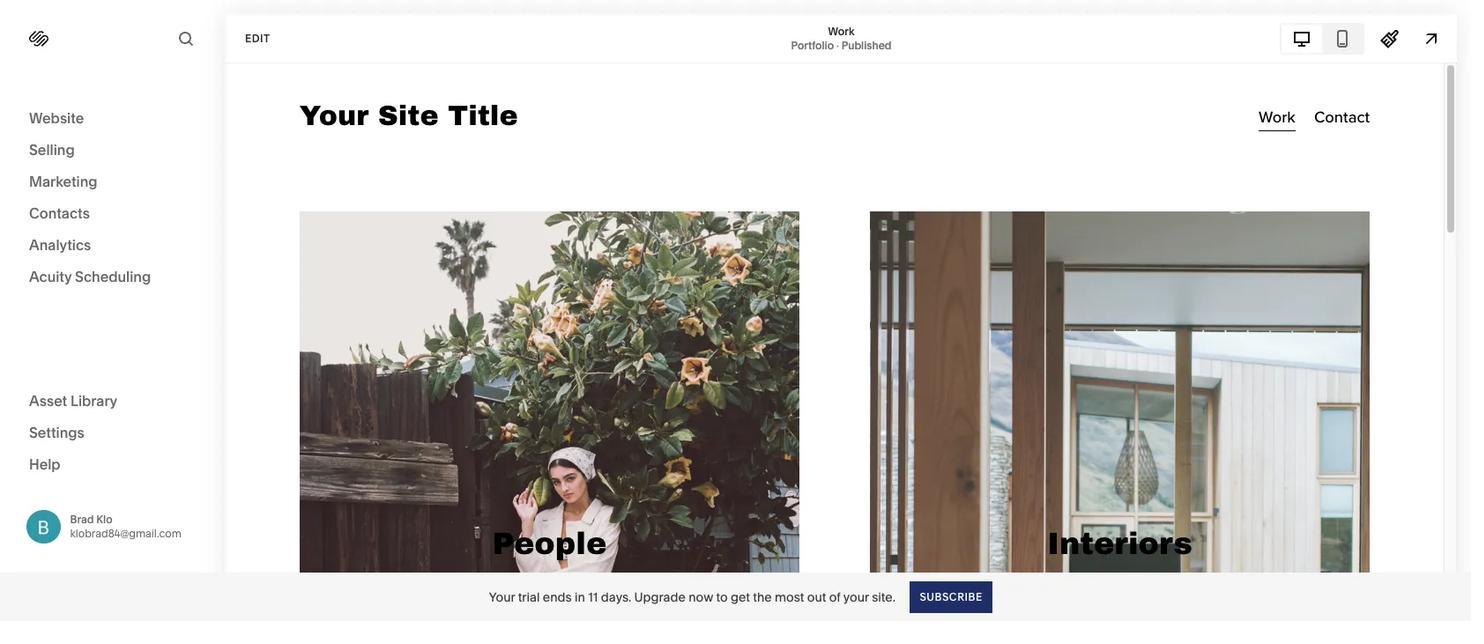 Task type: describe. For each thing, give the bounding box(es) containing it.
brad klo klobrad84@gmail.com
[[70, 513, 182, 540]]

help link
[[29, 454, 61, 474]]

scheduling
[[75, 268, 151, 286]]

your
[[489, 589, 515, 605]]

selling link
[[29, 140, 196, 161]]

brad
[[70, 513, 94, 526]]

work
[[828, 24, 855, 37]]

get
[[731, 589, 750, 605]]

asset library link
[[29, 391, 196, 412]]

now
[[689, 589, 713, 605]]

website
[[29, 109, 84, 127]]

your trial ends in 11 days. upgrade now to get the most out of your site.
[[489, 589, 896, 605]]

in
[[575, 589, 585, 605]]

contacts link
[[29, 204, 196, 225]]

site.
[[872, 589, 896, 605]]

trial
[[518, 589, 540, 605]]

edit button
[[234, 22, 282, 55]]

asset
[[29, 392, 67, 410]]

website link
[[29, 108, 196, 130]]

published
[[842, 38, 892, 52]]

asset library
[[29, 392, 117, 410]]

settings link
[[29, 423, 196, 444]]

acuity
[[29, 268, 72, 286]]

days.
[[601, 589, 631, 605]]

marketing
[[29, 173, 97, 190]]

acuity scheduling
[[29, 268, 151, 286]]

portfolio
[[791, 38, 834, 52]]



Task type: vqa. For each thing, say whether or not it's contained in the screenshot.
get
yes



Task type: locate. For each thing, give the bounding box(es) containing it.
marketing link
[[29, 172, 196, 193]]

klobrad84@gmail.com
[[70, 527, 182, 540]]

to
[[716, 589, 728, 605]]

contacts
[[29, 205, 90, 222]]

edit
[[245, 31, 270, 45]]

klo
[[96, 513, 112, 526]]

selling
[[29, 141, 75, 159]]

analytics
[[29, 236, 91, 254]]

ends
[[543, 589, 572, 605]]

settings
[[29, 424, 85, 441]]

help
[[29, 455, 61, 473]]

11
[[588, 589, 598, 605]]

out
[[807, 589, 826, 605]]

the
[[753, 589, 772, 605]]

your
[[843, 589, 869, 605]]

acuity scheduling link
[[29, 267, 196, 288]]

·
[[837, 38, 839, 52]]

upgrade
[[634, 589, 686, 605]]

of
[[829, 589, 841, 605]]

analytics link
[[29, 235, 196, 257]]

most
[[775, 589, 804, 605]]

tab list
[[1282, 24, 1363, 52]]

subscribe
[[919, 590, 982, 603]]

work portfolio · published
[[791, 24, 892, 52]]

library
[[70, 392, 117, 410]]

subscribe button
[[910, 581, 992, 613]]



